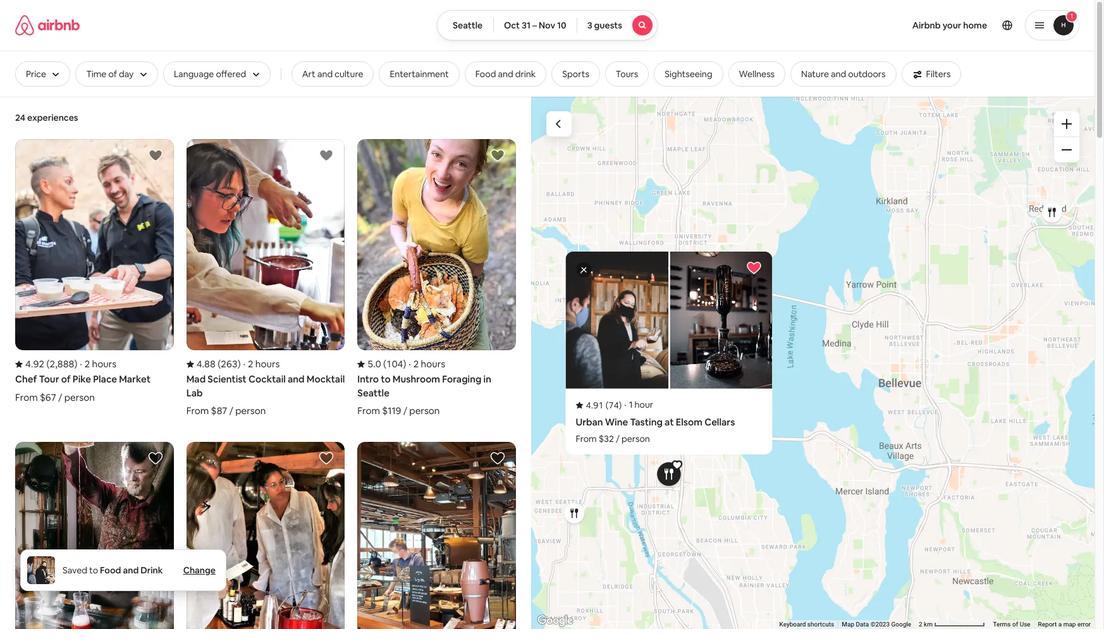 Task type: locate. For each thing, give the bounding box(es) containing it.
0 horizontal spatial hours
[[92, 358, 116, 370]]

1 horizontal spatial seattle
[[453, 20, 483, 31]]

seattle
[[453, 20, 483, 31], [358, 387, 390, 399]]

to for food
[[89, 565, 98, 576]]

of down (2,888)
[[61, 373, 71, 385]]

2 hours from the left
[[255, 358, 280, 370]]

/ inside chef tour of pike place market from $67 / person
[[58, 391, 62, 403]]

from inside intro to mushroom foraging in seattle from $119 / person
[[358, 405, 380, 417]]

change button
[[183, 565, 216, 576]]

person inside mad scientist cocktail and mocktail lab from $87 / person
[[235, 405, 266, 417]]

add to wishlist image inside mad scientist cocktail and mocktail lab group
[[319, 148, 334, 163]]

1 vertical spatial seattle
[[358, 387, 390, 399]]

2 left km
[[919, 621, 923, 628]]

and right art
[[317, 68, 333, 80]]

/ right $32
[[616, 433, 619, 444]]

2 for 4.92 (2,888)
[[85, 358, 90, 370]]

0 horizontal spatial to
[[89, 565, 98, 576]]

1 horizontal spatial add to wishlist image
[[319, 451, 334, 466]]

2
[[85, 358, 90, 370], [248, 358, 253, 370], [414, 358, 419, 370], [919, 621, 923, 628]]

1 horizontal spatial 1
[[1071, 12, 1073, 20]]

hours up mushroom
[[421, 358, 445, 370]]

market
[[119, 373, 151, 385]]

2 inside mad scientist cocktail and mocktail lab group
[[248, 358, 253, 370]]

food right saved
[[100, 565, 121, 576]]

· 2 hours up place
[[80, 358, 116, 370]]

language offered
[[174, 68, 246, 80]]

person down tasting
[[621, 433, 650, 444]]

· inside mad scientist cocktail and mocktail lab group
[[243, 358, 245, 370]]

price
[[26, 68, 46, 80]]

1
[[1071, 12, 1073, 20], [629, 399, 632, 410]]

person inside intro to mushroom foraging in seattle from $119 / person
[[409, 405, 440, 417]]

1 vertical spatial food
[[100, 565, 121, 576]]

language offered button
[[163, 61, 270, 87]]

time of day button
[[76, 61, 158, 87]]

pike
[[73, 373, 91, 385]]

oct 31 – nov 10
[[504, 20, 566, 31]]

2 · 2 hours from the left
[[243, 358, 280, 370]]

2 for 4.88 (263)
[[248, 358, 253, 370]]

hours inside mad scientist cocktail and mocktail lab group
[[255, 358, 280, 370]]

and left drink in the left top of the page
[[498, 68, 513, 80]]

1 · 2 hours from the left
[[80, 358, 116, 370]]

sports
[[562, 68, 589, 80]]

0 vertical spatial 1
[[1071, 12, 1073, 20]]

from for from $67
[[15, 391, 38, 403]]

from down urban
[[575, 433, 597, 444]]

and right 'cocktail'
[[288, 373, 305, 385]]

add to wishlist image
[[319, 148, 334, 163], [148, 451, 163, 466], [490, 451, 505, 466]]

Sports button
[[552, 61, 600, 87]]

/ right $87
[[229, 405, 233, 417]]

data
[[856, 621, 869, 628]]

outdoors
[[848, 68, 886, 80]]

chef tour of pike place market from $67 / person
[[15, 373, 151, 403]]

1 inside dropdown button
[[1071, 12, 1073, 20]]

from left $119
[[358, 405, 380, 417]]

1 hours from the left
[[92, 358, 116, 370]]

from inside chef tour of pike place market from $67 / person
[[15, 391, 38, 403]]

and right nature
[[831, 68, 846, 80]]

chef
[[15, 373, 37, 385]]

0 horizontal spatial add to wishlist image
[[148, 451, 163, 466]]

cellars
[[704, 416, 735, 428]]

· 2 hours
[[80, 358, 116, 370], [243, 358, 280, 370], [409, 358, 445, 370]]

oct 31 – nov 10 button
[[493, 10, 577, 40]]

$32
[[598, 433, 614, 444]]

/ inside intro to mushroom foraging in seattle from $119 / person
[[403, 405, 407, 417]]

intro to mushroom foraging in seattle group
[[358, 139, 516, 417]]

0 vertical spatial of
[[108, 68, 117, 80]]

2 up mushroom
[[414, 358, 419, 370]]

· right (263)
[[243, 358, 245, 370]]

2 inside chef tour of pike place market group
[[85, 358, 90, 370]]

keyboard
[[780, 621, 806, 628]]

· 2 hours inside chef tour of pike place market group
[[80, 358, 116, 370]]

elsom
[[676, 416, 702, 428]]

seattle down intro
[[358, 387, 390, 399]]

of left day at the top of page
[[108, 68, 117, 80]]

2 km
[[919, 621, 934, 628]]

from down chef
[[15, 391, 38, 403]]

of
[[108, 68, 117, 80], [61, 373, 71, 385], [1013, 621, 1018, 628]]

0 horizontal spatial add to wishlist image
[[148, 148, 163, 163]]

–
[[533, 20, 537, 31]]

3 guests
[[587, 20, 622, 31]]

/ right $67
[[58, 391, 62, 403]]

5.0 (104)
[[368, 358, 406, 370]]

hours inside chef tour of pike place market group
[[92, 358, 116, 370]]

3 guests button
[[577, 10, 658, 40]]

1 vertical spatial 1
[[629, 399, 632, 410]]

· 2 hours up 'cocktail'
[[243, 358, 280, 370]]

/ inside mad scientist cocktail and mocktail lab from $87 / person
[[229, 405, 233, 417]]

1 vertical spatial to
[[89, 565, 98, 576]]

4.92 out of 5 average rating,  2,888 reviews image
[[15, 358, 77, 370]]

hours inside "intro to mushroom foraging in seattle" group
[[421, 358, 445, 370]]

2 for 5.0 (104)
[[414, 358, 419, 370]]

report
[[1038, 621, 1057, 628]]

hours for pike
[[92, 358, 116, 370]]

mushroom
[[393, 373, 440, 385]]

from inside mad scientist cocktail and mocktail lab from $87 / person
[[186, 405, 209, 417]]

language
[[174, 68, 214, 80]]

· right (104)
[[409, 358, 411, 370]]

urban wine tasting at elsom cellars group
[[565, 252, 772, 454]]

drink
[[515, 68, 536, 80]]

seattle left oct
[[453, 20, 483, 31]]

2 horizontal spatial · 2 hours
[[409, 358, 445, 370]]

· 2 hours for foraging
[[409, 358, 445, 370]]

· for (104)
[[409, 358, 411, 370]]

Art and culture button
[[291, 61, 374, 87]]

seattle button
[[437, 10, 494, 40]]

2 horizontal spatial add to wishlist image
[[490, 148, 505, 163]]

google image
[[534, 613, 576, 629]]

None search field
[[437, 10, 658, 40]]

person right $87
[[235, 405, 266, 417]]

2 inside "intro to mushroom foraging in seattle" group
[[414, 358, 419, 370]]

airbnb your home link
[[905, 12, 995, 39]]

2 right (263)
[[248, 358, 253, 370]]

· inside urban wine tasting at elsom cellars group
[[624, 399, 626, 410]]

nov
[[539, 20, 555, 31]]

food left drink in the left top of the page
[[475, 68, 496, 80]]

3 · 2 hours from the left
[[409, 358, 445, 370]]

time
[[86, 68, 106, 80]]

/ for from $67
[[58, 391, 62, 403]]

from inside urban wine tasting at elsom cellars from $32 / person
[[575, 433, 597, 444]]

of for terms
[[1013, 621, 1018, 628]]

1 vertical spatial of
[[61, 373, 71, 385]]

google map
showing 24 experiences. including 1 saved experience. region
[[531, 96, 1095, 629]]

from for from $119
[[358, 405, 380, 417]]

1 inside urban wine tasting at elsom cellars group
[[629, 399, 632, 410]]

add to wishlist image for intro to mushroom foraging in seattle from $119 / person
[[490, 148, 505, 163]]

· for (2,888)
[[80, 358, 82, 370]]

1 horizontal spatial hours
[[255, 358, 280, 370]]

· right the (74)
[[624, 399, 626, 410]]

5.0 out of 5 average rating,  104 reviews image
[[358, 358, 406, 370]]

and
[[317, 68, 333, 80], [498, 68, 513, 80], [831, 68, 846, 80], [288, 373, 305, 385], [123, 565, 139, 576]]

food and drink
[[475, 68, 536, 80]]

1 horizontal spatial food
[[475, 68, 496, 80]]

zoom out image
[[1062, 145, 1072, 155]]

10
[[557, 20, 566, 31]]

2 vertical spatial of
[[1013, 621, 1018, 628]]

km
[[924, 621, 933, 628]]

2 horizontal spatial hours
[[421, 358, 445, 370]]

· for (263)
[[243, 358, 245, 370]]

0 horizontal spatial · 2 hours
[[80, 358, 116, 370]]

hours up 'cocktail'
[[255, 358, 280, 370]]

terms
[[993, 621, 1011, 628]]

· 2 hours for pike
[[80, 358, 116, 370]]

person down mushroom
[[409, 405, 440, 417]]

tours
[[616, 68, 638, 80]]

Tours button
[[605, 61, 649, 87]]

/
[[58, 391, 62, 403], [229, 405, 233, 417], [403, 405, 407, 417], [616, 433, 619, 444]]

add to wishlist image
[[148, 148, 163, 163], [490, 148, 505, 163], [319, 451, 334, 466]]

urban
[[575, 416, 603, 428]]

· inside chef tour of pike place market group
[[80, 358, 82, 370]]

0 vertical spatial to
[[381, 373, 391, 385]]

0 horizontal spatial 1
[[629, 399, 632, 410]]

1 horizontal spatial to
[[381, 373, 391, 385]]

food inside button
[[475, 68, 496, 80]]

2 up pike at the bottom
[[85, 358, 90, 370]]

· inside "intro to mushroom foraging in seattle" group
[[409, 358, 411, 370]]

hours up place
[[92, 358, 116, 370]]

4.91 out of 5 average rating,  74 reviews image
[[575, 399, 622, 411]]

· 2 hours inside "intro to mushroom foraging in seattle" group
[[409, 358, 445, 370]]

map
[[1064, 621, 1076, 628]]

· 2 hours for and
[[243, 358, 280, 370]]

0 vertical spatial food
[[475, 68, 496, 80]]

4.92
[[25, 358, 44, 370]]

at
[[664, 416, 674, 428]]

$67
[[40, 391, 56, 403]]

0 horizontal spatial seattle
[[358, 387, 390, 399]]

hours for foraging
[[421, 358, 445, 370]]

from down lab
[[186, 405, 209, 417]]

0 vertical spatial seattle
[[453, 20, 483, 31]]

person down pike at the bottom
[[64, 391, 95, 403]]

· 2 hours inside mad scientist cocktail and mocktail lab group
[[243, 358, 280, 370]]

to right saved
[[89, 565, 98, 576]]

seattle inside "button"
[[453, 20, 483, 31]]

/ inside urban wine tasting at elsom cellars from $32 / person
[[616, 433, 619, 444]]

your
[[943, 20, 962, 31]]

and inside mad scientist cocktail and mocktail lab from $87 / person
[[288, 373, 305, 385]]

1 horizontal spatial add to wishlist image
[[319, 148, 334, 163]]

Nature and outdoors button
[[791, 61, 897, 87]]

saved
[[63, 565, 87, 576]]

· for (74)
[[624, 399, 626, 410]]

2 horizontal spatial of
[[1013, 621, 1018, 628]]

of inside dropdown button
[[108, 68, 117, 80]]

add to wishlist image inside "intro to mushroom foraging in seattle" group
[[490, 148, 505, 163]]

· 2 hours up mushroom
[[409, 358, 445, 370]]

mocktail
[[307, 373, 345, 385]]

from for from $87
[[186, 405, 209, 417]]

entertainment
[[390, 68, 449, 80]]

person inside chef tour of pike place market from $67 / person
[[64, 391, 95, 403]]

to down 5.0 (104) at the left of the page
[[381, 373, 391, 385]]

· up pike at the bottom
[[80, 358, 82, 370]]

of left the use
[[1013, 621, 1018, 628]]

hours
[[92, 358, 116, 370], [255, 358, 280, 370], [421, 358, 445, 370]]

/ right $119
[[403, 405, 407, 417]]

·
[[80, 358, 82, 370], [243, 358, 245, 370], [409, 358, 411, 370], [624, 399, 626, 410]]

experiences
[[27, 112, 78, 123]]

0 horizontal spatial of
[[61, 373, 71, 385]]

(104)
[[383, 358, 406, 370]]

add to wishlist image inside chef tour of pike place market group
[[148, 148, 163, 163]]

/ for from $87
[[229, 405, 233, 417]]

mad scientist cocktail and mocktail lab group
[[186, 139, 345, 417]]

to inside intro to mushroom foraging in seattle from $119 / person
[[381, 373, 391, 385]]

1 horizontal spatial · 2 hours
[[243, 358, 280, 370]]

airbnb your home
[[912, 20, 987, 31]]

1 horizontal spatial of
[[108, 68, 117, 80]]

2 horizontal spatial add to wishlist image
[[490, 451, 505, 466]]

3 hours from the left
[[421, 358, 445, 370]]

airbnb
[[912, 20, 941, 31]]



Task type: describe. For each thing, give the bounding box(es) containing it.
and for art
[[317, 68, 333, 80]]

profile element
[[673, 0, 1080, 51]]

report a map error link
[[1038, 621, 1091, 628]]

3
[[587, 20, 592, 31]]

remove from wishlist image
[[746, 260, 761, 276]]

keyboard shortcuts
[[780, 621, 834, 628]]

4.91 (74)
[[586, 399, 622, 410]]

Wellness button
[[728, 61, 786, 87]]

nature
[[801, 68, 829, 80]]

zoom in image
[[1062, 119, 1072, 129]]

hour
[[634, 399, 653, 410]]

keyboard shortcuts button
[[780, 620, 834, 629]]

31
[[522, 20, 531, 31]]

4.88 (263)
[[196, 358, 241, 370]]

person for from $87
[[235, 405, 266, 417]]

art and culture
[[302, 68, 363, 80]]

day
[[119, 68, 134, 80]]

of inside chef tour of pike place market from $67 / person
[[61, 373, 71, 385]]

offered
[[216, 68, 246, 80]]

change
[[183, 565, 216, 576]]

4.88
[[196, 358, 216, 370]]

terms of use
[[993, 621, 1031, 628]]

Food and drink button
[[465, 61, 547, 87]]

2 km button
[[915, 620, 989, 629]]

$87
[[211, 405, 227, 417]]

scientist
[[208, 373, 246, 385]]

mad
[[186, 373, 206, 385]]

©2023
[[871, 621, 890, 628]]

tasting
[[630, 416, 662, 428]]

drink
[[141, 565, 163, 576]]

seattle inside intro to mushroom foraging in seattle from $119 / person
[[358, 387, 390, 399]]

google
[[891, 621, 911, 628]]

/ for from $119
[[403, 405, 407, 417]]

in
[[484, 373, 491, 385]]

(263)
[[218, 358, 241, 370]]

culture
[[335, 68, 363, 80]]

none search field containing seattle
[[437, 10, 658, 40]]

price button
[[15, 61, 70, 87]]

wellness
[[739, 68, 775, 80]]

lab
[[186, 387, 203, 399]]

sightseeing
[[665, 68, 712, 80]]

time of day
[[86, 68, 134, 80]]

2 inside '2 km' button
[[919, 621, 923, 628]]

error
[[1078, 621, 1091, 628]]

shortcuts
[[808, 621, 834, 628]]

$119
[[382, 405, 401, 417]]

person inside urban wine tasting at elsom cellars from $32 / person
[[621, 433, 650, 444]]

intro
[[358, 373, 379, 385]]

a
[[1059, 621, 1062, 628]]

chef tour of pike place market group
[[15, 139, 174, 403]]

and for nature
[[831, 68, 846, 80]]

filters button
[[902, 61, 962, 87]]

and left drink
[[123, 565, 139, 576]]

mad scientist cocktail and mocktail lab from $87 / person
[[186, 373, 345, 417]]

urban wine tasting at elsom cellars from $32 / person
[[575, 416, 735, 444]]

cocktail
[[249, 373, 286, 385]]

map data ©2023 google
[[842, 621, 911, 628]]

foraging
[[442, 373, 482, 385]]

report a map error
[[1038, 621, 1091, 628]]

saved to food and drink
[[63, 565, 163, 576]]

map
[[842, 621, 854, 628]]

oct
[[504, 20, 520, 31]]

Sightseeing button
[[654, 61, 723, 87]]

4.91
[[586, 399, 603, 410]]

to for mushroom
[[381, 373, 391, 385]]

close image
[[580, 266, 587, 274]]

24
[[15, 112, 25, 123]]

hours for and
[[255, 358, 280, 370]]

24 experiences
[[15, 112, 78, 123]]

filters
[[926, 68, 951, 80]]

(2,888)
[[46, 358, 77, 370]]

person for from $67
[[64, 391, 95, 403]]

guests
[[594, 20, 622, 31]]

of for time
[[108, 68, 117, 80]]

add to wishlist image for chef tour of pike place market from $67 / person
[[148, 148, 163, 163]]

person for from $119
[[409, 405, 440, 417]]

wine
[[605, 416, 628, 428]]

and for food
[[498, 68, 513, 80]]

5.0
[[368, 358, 381, 370]]

0 horizontal spatial food
[[100, 565, 121, 576]]

use
[[1020, 621, 1031, 628]]

terms of use link
[[993, 621, 1031, 628]]

1 button
[[1025, 10, 1080, 40]]

nature and outdoors
[[801, 68, 886, 80]]

tour
[[39, 373, 59, 385]]

4.92 (2,888)
[[25, 358, 77, 370]]

Entertainment button
[[379, 61, 460, 87]]

4.88 out of 5 average rating,  263 reviews image
[[186, 358, 241, 370]]

place
[[93, 373, 117, 385]]



Task type: vqa. For each thing, say whether or not it's contained in the screenshot.
the Keyboard shortcuts button
yes



